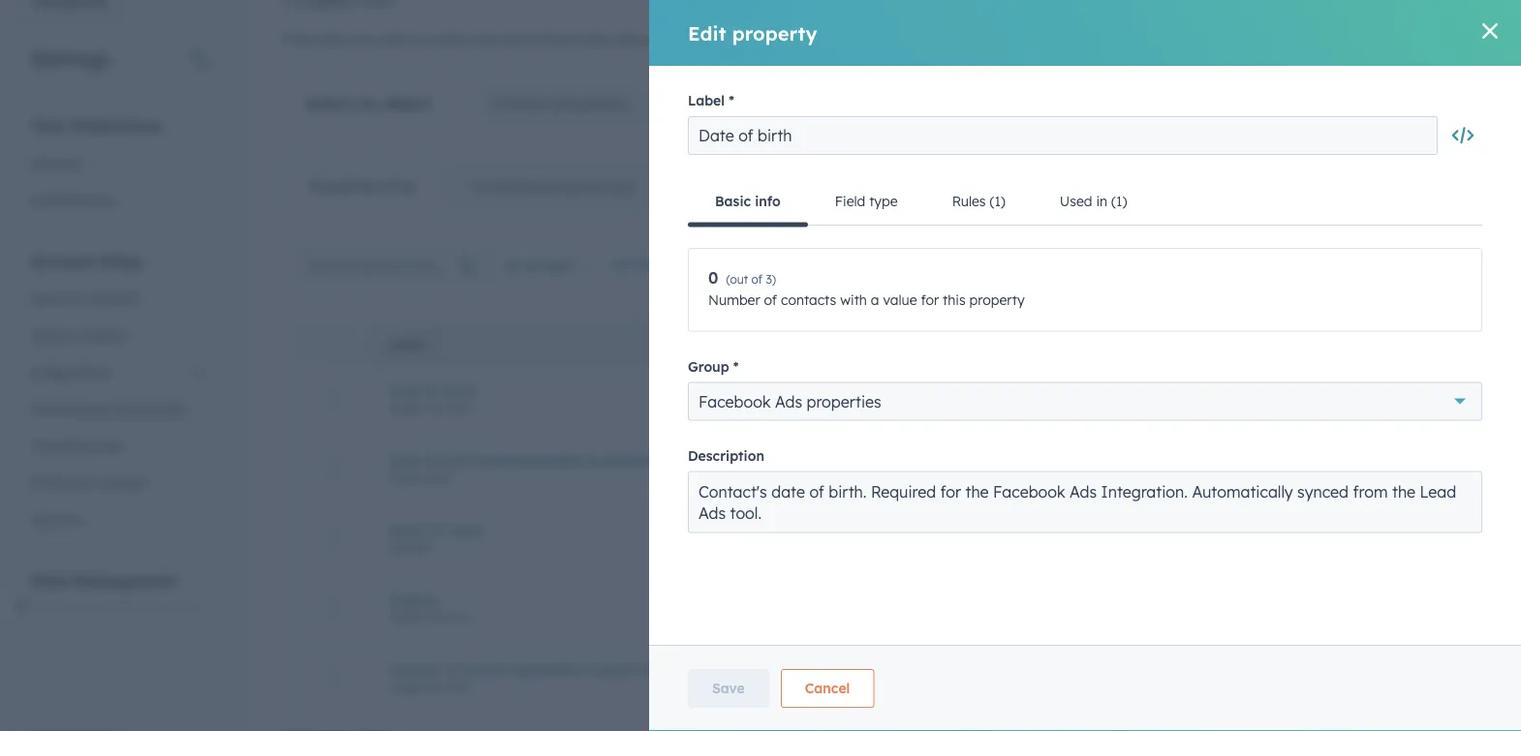Task type: describe. For each thing, give the bounding box(es) containing it.
days to close number
[[389, 522, 483, 555]]

ascending sort. press to sort descending. image
[[430, 337, 437, 351]]

or
[[1215, 31, 1228, 48]]

integrations button
[[19, 354, 217, 391]]

name inside button
[[389, 338, 424, 353]]

account setup
[[31, 252, 143, 271]]

about
[[615, 31, 653, 48]]

defaults
[[87, 290, 141, 307]]

data management
[[31, 571, 176, 591]]

contact properties
[[492, 94, 629, 113]]

ascending sort. press to sort descending. element
[[430, 337, 437, 354]]

lead
[[1232, 31, 1264, 48]]

number
[[389, 541, 434, 555]]

select
[[306, 94, 353, 113]]

hubspot for facebook ads properties
[[1119, 391, 1175, 408]]

groups link
[[664, 164, 765, 210]]

marketplace downloads
[[31, 401, 185, 418]]

used
[[376, 31, 406, 48]]

marketplace downloads link
[[19, 391, 217, 428]]

settings
[[31, 46, 110, 70]]

properties for properties are used to collect and store information about your records in hubspot. for example, a contact might have properties like first name or lead status.
[[282, 31, 348, 48]]

collect
[[427, 31, 468, 48]]

date for date of birth
[[389, 383, 422, 400]]

archived properties (0) link
[[765, 164, 967, 210]]

deal information
[[817, 531, 925, 548]]

general
[[31, 155, 81, 172]]

close
[[447, 522, 483, 539]]

your preferences element
[[19, 115, 217, 219]]

your
[[657, 31, 686, 48]]

date for date of last meeting booked in meetings tool
[[389, 452, 422, 469]]

groups
[[692, 178, 738, 195]]

records
[[689, 31, 737, 48]]

text inside date of birth single-line text
[[449, 401, 470, 416]]

management
[[74, 571, 176, 591]]

preferences
[[71, 116, 162, 135]]

marketplace
[[31, 401, 110, 418]]

degree button
[[389, 592, 770, 609]]

downloads
[[114, 401, 185, 418]]

0 for contact activity
[[1443, 461, 1451, 478]]

types
[[667, 257, 704, 274]]

3 date from the top
[[389, 471, 416, 485]]

was
[[634, 662, 661, 679]]

single- inside degree single-line text
[[389, 610, 427, 625]]

account setup element
[[19, 251, 217, 538]]

all for all users
[[742, 258, 760, 275]]

hubspot for contact activity
[[1119, 461, 1175, 478]]

information for days to close
[[850, 531, 925, 548]]

single- inside date of birth single-line text
[[389, 401, 427, 416]]

date of birth single-line text
[[389, 383, 477, 416]]

privacy & consent
[[31, 475, 147, 491]]

users
[[31, 327, 67, 344]]

groups
[[525, 257, 573, 274]]

& for users
[[71, 327, 80, 344]]

degree
[[389, 592, 438, 609]]

contact for contact properties
[[492, 94, 550, 113]]

date of last meeting booked in meetings tool button
[[389, 452, 770, 469]]

logic
[[606, 178, 637, 195]]

data management element
[[19, 570, 217, 732]]

of for last
[[426, 452, 439, 469]]

all users
[[742, 258, 800, 275]]

contact activity
[[817, 461, 919, 478]]

sent
[[665, 662, 693, 679]]

contact information
[[817, 671, 946, 688]]

hubspot for deal information
[[1119, 531, 1175, 548]]

tracking code
[[31, 438, 122, 455]]

0 for deal information
[[1443, 531, 1451, 548]]

domain to which registration email was sent single-line text
[[389, 662, 693, 695]]

archived
[[794, 178, 849, 195]]

data
[[31, 571, 69, 591]]

to
[[427, 522, 443, 539]]

(172)
[[383, 178, 415, 195]]

(0)
[[922, 178, 940, 195]]

properties for properties (172)
[[310, 178, 379, 195]]

all for all field types
[[611, 257, 629, 274]]

all for all groups
[[504, 257, 521, 274]]

tracking
[[31, 438, 85, 455]]

email
[[592, 662, 630, 679]]

conditional
[[470, 178, 544, 195]]

consent
[[95, 475, 147, 491]]

days to close button
[[389, 522, 770, 539]]

single- inside the domain to which registration email was sent single-line text
[[389, 680, 427, 695]]

all users button
[[730, 246, 825, 287]]

of for birth
[[426, 383, 439, 400]]

object:
[[382, 94, 434, 113]]

line inside the domain to which registration email was sent single-line text
[[427, 680, 446, 695]]



Task type: vqa. For each thing, say whether or not it's contained in the screenshot.
second the Press to sort. icon
no



Task type: locate. For each thing, give the bounding box(es) containing it.
date of birth button
[[389, 383, 770, 400]]

booked
[[532, 452, 583, 469]]

contact
[[918, 31, 966, 48]]

1 date from the top
[[389, 383, 422, 400]]

1 text from the top
[[449, 401, 470, 416]]

Search search field
[[298, 246, 491, 285]]

all field types button
[[599, 246, 730, 285]]

have
[[1011, 31, 1042, 48]]

1 horizontal spatial &
[[82, 475, 91, 491]]

1 vertical spatial name
[[389, 338, 424, 353]]

text inside degree single-line text
[[449, 610, 470, 625]]

example,
[[844, 31, 902, 48]]

contact properties button
[[481, 84, 725, 123]]

0 horizontal spatial in
[[587, 452, 600, 469]]

tab panel
[[282, 210, 1491, 732]]

0 vertical spatial name
[[1172, 31, 1211, 48]]

domain
[[389, 662, 442, 679]]

1 vertical spatial contact
[[817, 461, 868, 478]]

date left picker
[[389, 471, 416, 485]]

archived properties (0)
[[794, 178, 940, 195]]

properties for properties
[[31, 610, 97, 627]]

days
[[389, 522, 423, 539]]

properties (172)
[[310, 178, 415, 195]]

properties left are
[[282, 31, 348, 48]]

2 vertical spatial line
[[427, 680, 446, 695]]

properties down data
[[31, 610, 97, 627]]

0 vertical spatial contact
[[492, 94, 550, 113]]

account for account setup
[[31, 252, 94, 271]]

properties inside the data management element
[[31, 610, 97, 627]]

a
[[905, 31, 914, 48]]

1 vertical spatial hubspot
[[1119, 461, 1175, 478]]

0 vertical spatial information
[[537, 31, 611, 48]]

2 vertical spatial hubspot
[[1119, 531, 1175, 548]]

teams
[[84, 327, 125, 344]]

0 horizontal spatial all
[[504, 257, 521, 274]]

deal
[[817, 531, 846, 548]]

date left 'birth'
[[389, 383, 422, 400]]

&
[[71, 327, 80, 344], [82, 475, 91, 491]]

properties link
[[19, 601, 217, 637]]

1 vertical spatial 0
[[1443, 531, 1451, 548]]

0 horizontal spatial to
[[410, 31, 423, 48]]

status.
[[1268, 31, 1312, 48]]

text
[[449, 401, 470, 416], [449, 610, 470, 625], [449, 680, 470, 695]]

store
[[501, 31, 533, 48]]

facebook ads properties
[[817, 391, 977, 408]]

1 horizontal spatial all
[[611, 257, 629, 274]]

all
[[504, 257, 521, 274], [611, 257, 629, 274], [742, 258, 760, 275]]

1 vertical spatial line
[[427, 610, 446, 625]]

activity
[[872, 461, 919, 478]]

1 horizontal spatial in
[[741, 31, 752, 48]]

1 button
[[1444, 392, 1451, 409]]

0 vertical spatial single-
[[389, 401, 427, 416]]

to left which
[[447, 662, 461, 679]]

hubspot.
[[756, 31, 815, 48]]

2 account from the top
[[31, 290, 83, 307]]

of inside date of last meeting booked in meetings tool date picker
[[426, 452, 439, 469]]

setup
[[98, 252, 143, 271]]

1 vertical spatial to
[[447, 662, 461, 679]]

text inside the domain to which registration email was sent single-line text
[[449, 680, 470, 695]]

users & teams
[[31, 327, 125, 344]]

general link
[[19, 145, 217, 182]]

0 vertical spatial of
[[426, 383, 439, 400]]

all inside popup button
[[611, 257, 629, 274]]

account inside account defaults link
[[31, 290, 83, 307]]

contact inside the contact properties popup button
[[492, 94, 550, 113]]

security
[[31, 511, 83, 528]]

privacy
[[31, 475, 78, 491]]

properties (172) link
[[283, 164, 442, 210]]

1 horizontal spatial name
[[1172, 31, 1211, 48]]

1 vertical spatial single-
[[389, 610, 427, 625]]

to inside the domain to which registration email was sent single-line text
[[447, 662, 461, 679]]

0 vertical spatial 0
[[1443, 461, 1451, 478]]

line
[[427, 401, 446, 416], [427, 610, 446, 625], [427, 680, 446, 695]]

name left ascending sort. press to sort descending. element
[[389, 338, 424, 353]]

notifications
[[31, 191, 114, 208]]

properties left (0)
[[853, 178, 918, 195]]

0 vertical spatial hubspot
[[1119, 391, 1175, 408]]

tool
[[670, 452, 697, 469]]

2 vertical spatial contact
[[817, 671, 868, 688]]

properties left (172)
[[310, 178, 379, 195]]

line down the degree
[[427, 610, 446, 625]]

2 horizontal spatial properties
[[1046, 31, 1111, 48]]

1 vertical spatial text
[[449, 610, 470, 625]]

tab list containing properties (172)
[[282, 163, 968, 211]]

0 vertical spatial &
[[71, 327, 80, 344]]

conditional property logic link
[[442, 164, 664, 210]]

like
[[1115, 31, 1136, 48]]

of inside date of birth single-line text
[[426, 383, 439, 400]]

2 vertical spatial information
[[872, 671, 946, 688]]

meeting
[[472, 452, 528, 469]]

all groups
[[504, 257, 573, 274]]

text up which
[[449, 610, 470, 625]]

1 vertical spatial account
[[31, 290, 83, 307]]

contact
[[492, 94, 550, 113], [817, 461, 868, 478], [817, 671, 868, 688]]

0 horizontal spatial properties
[[554, 94, 629, 113]]

1 0 from the top
[[1443, 461, 1451, 478]]

0 horizontal spatial name
[[389, 338, 424, 353]]

account
[[31, 252, 94, 271], [31, 290, 83, 307]]

field
[[633, 257, 663, 274]]

properties are used to collect and store information about your records in hubspot. for example, a contact might have properties like first name or lead status.
[[282, 31, 1312, 48]]

properties inside popup button
[[554, 94, 629, 113]]

text down 'birth'
[[449, 401, 470, 416]]

1 vertical spatial date
[[389, 452, 422, 469]]

date
[[389, 383, 422, 400], [389, 452, 422, 469], [389, 471, 416, 485]]

1 hubspot from the top
[[1119, 391, 1175, 408]]

0 vertical spatial date
[[389, 383, 422, 400]]

0 horizontal spatial &
[[71, 327, 80, 344]]

all left users
[[742, 258, 760, 275]]

1 vertical spatial information
[[850, 531, 925, 548]]

2 single- from the top
[[389, 610, 427, 625]]

in right 'booked'
[[587, 452, 600, 469]]

for
[[819, 31, 840, 48]]

3 hubspot from the top
[[1119, 531, 1175, 548]]

2 vertical spatial single-
[[389, 680, 427, 695]]

registration
[[508, 662, 588, 679]]

date of last meeting booked in meetings tool date picker
[[389, 452, 697, 485]]

ads
[[884, 391, 908, 408]]

1 vertical spatial properties
[[554, 94, 629, 113]]

all field types
[[611, 257, 704, 274]]

0 vertical spatial properties
[[1046, 31, 1111, 48]]

users & teams link
[[19, 317, 217, 354]]

picker
[[419, 471, 452, 485]]

of left 'birth'
[[426, 383, 439, 400]]

& right users
[[71, 327, 80, 344]]

account up account defaults in the left top of the page
[[31, 252, 94, 271]]

notifications link
[[19, 182, 217, 219]]

1 horizontal spatial properties
[[912, 391, 977, 408]]

all groups button
[[491, 246, 599, 285]]

3 line from the top
[[427, 680, 446, 695]]

properties
[[282, 31, 348, 48], [310, 178, 379, 195], [853, 178, 918, 195], [31, 610, 97, 627]]

properties right ads
[[912, 391, 977, 408]]

1 line from the top
[[427, 401, 446, 416]]

2 vertical spatial text
[[449, 680, 470, 695]]

tab list
[[282, 163, 968, 211]]

select an object:
[[306, 94, 434, 113]]

1 vertical spatial in
[[587, 452, 600, 469]]

your preferences
[[31, 116, 162, 135]]

information for domain to which registration email was sent
[[872, 671, 946, 688]]

in inside date of last meeting booked in meetings tool date picker
[[587, 452, 600, 469]]

2 vertical spatial properties
[[912, 391, 977, 408]]

tab panel containing all groups
[[282, 210, 1491, 732]]

1 horizontal spatial to
[[447, 662, 461, 679]]

0 vertical spatial text
[[449, 401, 470, 416]]

an
[[358, 94, 378, 113]]

first
[[1140, 31, 1168, 48]]

code
[[89, 438, 122, 455]]

property
[[547, 178, 603, 195]]

1 vertical spatial of
[[426, 452, 439, 469]]

1 of from the top
[[426, 383, 439, 400]]

& for privacy
[[82, 475, 91, 491]]

1
[[1444, 392, 1451, 409]]

account up users
[[31, 290, 83, 307]]

line down "domain"
[[427, 680, 446, 695]]

to right used
[[410, 31, 423, 48]]

tracking code link
[[19, 428, 217, 465]]

security link
[[19, 502, 217, 538]]

birth
[[444, 383, 477, 400]]

date up picker
[[389, 452, 422, 469]]

integrations
[[31, 364, 110, 381]]

0 vertical spatial in
[[741, 31, 752, 48]]

1 single- from the top
[[389, 401, 427, 416]]

your
[[31, 116, 67, 135]]

in right records
[[741, 31, 752, 48]]

of up picker
[[426, 452, 439, 469]]

0 vertical spatial to
[[410, 31, 423, 48]]

account defaults link
[[19, 281, 217, 317]]

conditional property logic
[[470, 178, 637, 195]]

users
[[764, 258, 800, 275]]

last
[[444, 452, 468, 469]]

properties down about at the top left
[[554, 94, 629, 113]]

2 line from the top
[[427, 610, 446, 625]]

line inside date of birth single-line text
[[427, 401, 446, 416]]

2 0 from the top
[[1443, 531, 1451, 548]]

privacy & consent link
[[19, 465, 217, 502]]

2 horizontal spatial all
[[742, 258, 760, 275]]

3 text from the top
[[449, 680, 470, 695]]

name button
[[366, 322, 794, 365]]

all left groups
[[504, 257, 521, 274]]

contact for contact information
[[817, 671, 868, 688]]

date inside date of birth single-line text
[[389, 383, 422, 400]]

2 text from the top
[[449, 610, 470, 625]]

3 single- from the top
[[389, 680, 427, 695]]

degree single-line text
[[389, 592, 470, 625]]

text down which
[[449, 680, 470, 695]]

account for account defaults
[[31, 290, 83, 307]]

0 vertical spatial account
[[31, 252, 94, 271]]

all left the field
[[611, 257, 629, 274]]

2 of from the top
[[426, 452, 439, 469]]

2 hubspot from the top
[[1119, 461, 1175, 478]]

2 date from the top
[[389, 452, 422, 469]]

might
[[970, 31, 1008, 48]]

line inside degree single-line text
[[427, 610, 446, 625]]

1 account from the top
[[31, 252, 94, 271]]

0 vertical spatial line
[[427, 401, 446, 416]]

& right privacy
[[82, 475, 91, 491]]

name left or
[[1172, 31, 1211, 48]]

are
[[351, 31, 372, 48]]

properties left like in the top of the page
[[1046, 31, 1111, 48]]

2 vertical spatial date
[[389, 471, 416, 485]]

contact for contact activity
[[817, 461, 868, 478]]

line down 'birth'
[[427, 401, 446, 416]]

1 vertical spatial &
[[82, 475, 91, 491]]



